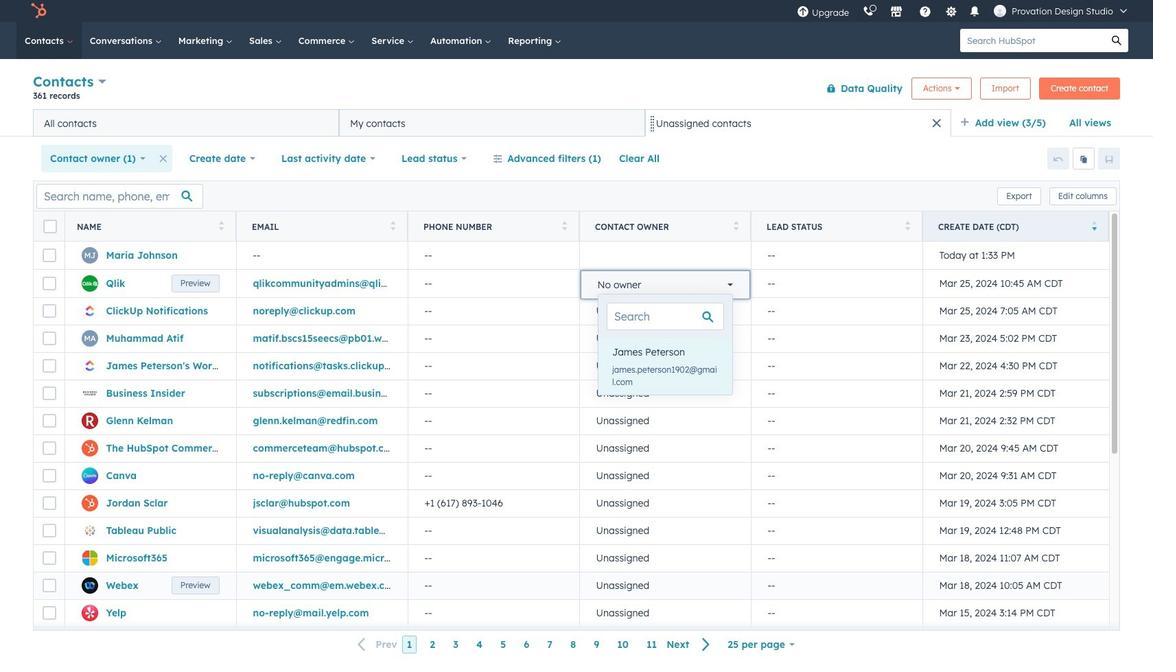 Task type: vqa. For each thing, say whether or not it's contained in the screenshot.
third Press to sort. image from the left
yes



Task type: locate. For each thing, give the bounding box(es) containing it.
menu
[[790, 0, 1137, 22]]

descending sort. press to sort ascending. element
[[1092, 221, 1097, 232]]

2 press to sort. element from the left
[[390, 221, 395, 232]]

4 press to sort. element from the left
[[734, 221, 739, 232]]

5 press to sort. element from the left
[[905, 221, 910, 232]]

list box
[[599, 338, 733, 395]]

press to sort. image
[[219, 221, 224, 230], [734, 221, 739, 230], [905, 221, 910, 230]]

0 horizontal spatial press to sort. image
[[219, 221, 224, 230]]

0 horizontal spatial press to sort. image
[[390, 221, 395, 230]]

1 press to sort. image from the left
[[390, 221, 395, 230]]

banner
[[33, 70, 1120, 109]]

1 horizontal spatial press to sort. image
[[734, 221, 739, 230]]

press to sort. element
[[219, 221, 224, 232], [390, 221, 395, 232], [562, 221, 567, 232], [734, 221, 739, 232], [905, 221, 910, 232]]

1 press to sort. element from the left
[[219, 221, 224, 232]]

press to sort. image
[[390, 221, 395, 230], [562, 221, 567, 230]]

3 press to sort. element from the left
[[562, 221, 567, 232]]

1 press to sort. image from the left
[[219, 221, 224, 230]]

2 horizontal spatial press to sort. image
[[905, 221, 910, 230]]

1 horizontal spatial press to sort. image
[[562, 221, 567, 230]]

james peterson image
[[994, 5, 1007, 17]]



Task type: describe. For each thing, give the bounding box(es) containing it.
Search search field
[[607, 303, 724, 330]]

marketplaces image
[[891, 6, 903, 19]]

Search name, phone, email addresses, or company search field
[[36, 184, 203, 208]]

2 press to sort. image from the left
[[562, 221, 567, 230]]

2 press to sort. image from the left
[[734, 221, 739, 230]]

pagination navigation
[[350, 636, 719, 654]]

3 press to sort. image from the left
[[905, 221, 910, 230]]

descending sort. press to sort ascending. image
[[1092, 221, 1097, 230]]

Search HubSpot search field
[[960, 29, 1105, 52]]



